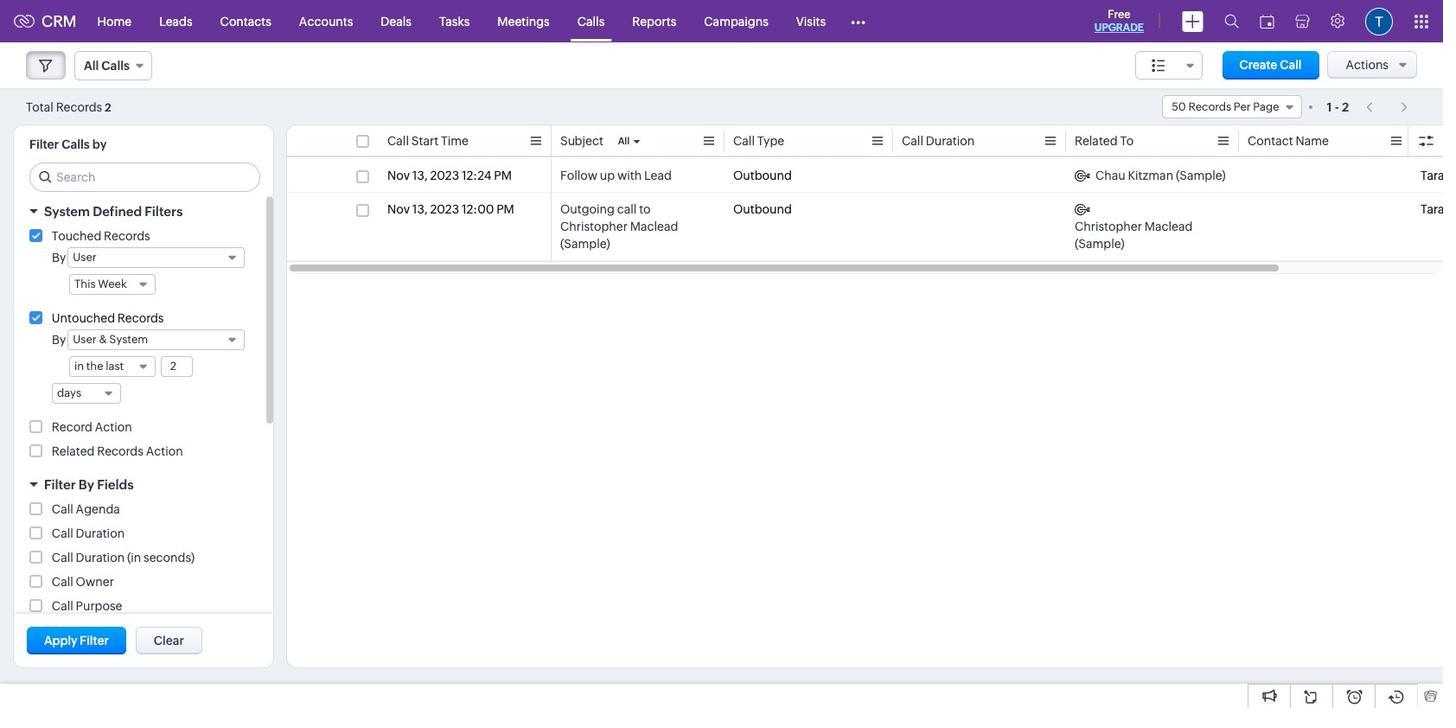 Task type: describe. For each thing, give the bounding box(es) containing it.
the
[[86, 360, 103, 373]]

filter by fields
[[44, 477, 134, 492]]

filter for filter calls by
[[29, 138, 59, 151]]

2 horizontal spatial calls
[[578, 14, 605, 28]]

2023 for 12:00
[[430, 202, 459, 216]]

profile image
[[1366, 7, 1393, 35]]

follow up with lead link
[[560, 167, 672, 184]]

purpose
[[76, 599, 122, 613]]

call inside create call button
[[1280, 58, 1302, 72]]

user for user
[[73, 251, 96, 264]]

search element
[[1214, 0, 1250, 42]]

christopher inside christopher maclead (sample)
[[1075, 220, 1142, 234]]

meetings
[[498, 14, 550, 28]]

12:24
[[462, 169, 492, 182]]

actions
[[1346, 58, 1389, 72]]

filters
[[145, 204, 183, 219]]

2 for 1 - 2
[[1342, 100, 1349, 114]]

related for related to
[[1075, 134, 1118, 148]]

follow up with lead
[[560, 169, 672, 182]]

contact
[[1248, 134, 1294, 148]]

system defined filters
[[44, 204, 183, 219]]

All Calls field
[[74, 51, 152, 80]]

campaigns
[[704, 14, 769, 28]]

related for related records action
[[52, 445, 95, 458]]

call type
[[733, 134, 785, 148]]

call purpose
[[52, 599, 122, 613]]

meetings link
[[484, 0, 564, 42]]

create call button
[[1223, 51, 1319, 80]]

last
[[106, 360, 124, 373]]

tara for christopher maclead (sample)
[[1421, 202, 1444, 216]]

create menu image
[[1182, 11, 1204, 32]]

tasks
[[439, 14, 470, 28]]

all for all
[[618, 136, 630, 146]]

by for touched records
[[52, 251, 66, 265]]

kitzman
[[1128, 169, 1174, 182]]

calls for all calls
[[101, 59, 130, 73]]

outgoing
[[560, 202, 615, 216]]

-
[[1335, 100, 1340, 114]]

page
[[1253, 100, 1280, 113]]

(in
[[127, 551, 141, 565]]

(sample) for christopher maclead (sample)
[[1075, 237, 1125, 251]]

call agenda
[[52, 503, 120, 516]]

chau
[[1096, 169, 1126, 182]]

row group containing nov 13, 2023 12:24 pm
[[287, 159, 1444, 261]]

User & System field
[[68, 330, 245, 350]]

accounts
[[299, 14, 353, 28]]

filter calls by
[[29, 138, 107, 151]]

0 horizontal spatial call duration
[[52, 527, 125, 541]]

0 vertical spatial duration
[[926, 134, 975, 148]]

nov 13, 2023 12:24 pm
[[387, 169, 512, 182]]

touched records
[[52, 229, 150, 243]]

calls for filter calls by
[[62, 138, 90, 151]]

chau kitzman (sample) link
[[1075, 167, 1226, 184]]

records for total
[[56, 100, 102, 114]]

12:00
[[462, 202, 494, 216]]

13, for nov 13, 2023 12:00 pm
[[412, 202, 428, 216]]

1
[[1327, 100, 1332, 114]]

nov for nov 13, 2023 12:24 pm
[[387, 169, 410, 182]]

filter by fields button
[[14, 470, 273, 500]]

nov 13, 2023 12:00 pm
[[387, 202, 514, 216]]

outgoing call to christopher maclead (sample)
[[560, 202, 678, 251]]

total
[[26, 100, 53, 114]]

start
[[411, 134, 439, 148]]

user for user & system
[[73, 333, 96, 346]]

crm link
[[14, 12, 77, 30]]

agenda
[[76, 503, 120, 516]]

leads link
[[145, 0, 206, 42]]

name
[[1296, 134, 1329, 148]]

nov for nov 13, 2023 12:00 pm
[[387, 202, 410, 216]]

call owner
[[52, 575, 114, 589]]

visits link
[[783, 0, 840, 42]]

to
[[639, 202, 651, 216]]

&
[[99, 333, 107, 346]]

by for untouched records
[[52, 333, 66, 347]]

contact name
[[1248, 134, 1329, 148]]

visits
[[796, 14, 826, 28]]

fields
[[97, 477, 134, 492]]

crm
[[42, 12, 77, 30]]

by
[[92, 138, 107, 151]]

all calls
[[84, 59, 130, 73]]

filter inside button
[[80, 634, 109, 648]]

free
[[1108, 8, 1131, 21]]

create menu element
[[1172, 0, 1214, 42]]

apply filter button
[[27, 627, 126, 655]]

days field
[[52, 383, 121, 404]]

christopher maclead (sample) link
[[1075, 201, 1231, 253]]

User field
[[68, 247, 245, 268]]

seconds)
[[144, 551, 195, 565]]

Other Modules field
[[840, 7, 877, 35]]

home
[[97, 14, 132, 28]]

call start time
[[387, 134, 469, 148]]

up
[[600, 169, 615, 182]]

1 vertical spatial duration
[[76, 527, 125, 541]]

accounts link
[[285, 0, 367, 42]]

50 Records Per Page field
[[1163, 95, 1302, 118]]

call 
[[1421, 134, 1444, 148]]

system defined filters button
[[14, 196, 273, 227]]

this
[[74, 278, 96, 291]]

christopher inside outgoing call to christopher maclead (sample)
[[560, 220, 628, 234]]

related records action
[[52, 445, 183, 458]]

call duration (in seconds)
[[52, 551, 195, 565]]

christopher maclead (sample)
[[1075, 220, 1193, 251]]



Task type: vqa. For each thing, say whether or not it's contained in the screenshot.
second option from the top
no



Task type: locate. For each thing, give the bounding box(es) containing it.
record action
[[52, 420, 132, 434]]

call
[[1280, 58, 1302, 72], [387, 134, 409, 148], [733, 134, 755, 148], [902, 134, 924, 148], [1421, 134, 1443, 148], [52, 503, 73, 516], [52, 527, 73, 541], [52, 551, 73, 565], [52, 575, 73, 589], [52, 599, 73, 613]]

lead
[[644, 169, 672, 182]]

upgrade
[[1095, 22, 1144, 34]]

by up the "call agenda"
[[79, 477, 94, 492]]

pm for nov 13, 2023 12:00 pm
[[497, 202, 514, 216]]

13,
[[412, 169, 428, 182], [412, 202, 428, 216]]

call
[[617, 202, 637, 216]]

maclead down the to
[[630, 220, 678, 234]]

related
[[1075, 134, 1118, 148], [52, 445, 95, 458]]

records up fields
[[97, 445, 143, 458]]

christopher
[[560, 220, 628, 234], [1075, 220, 1142, 234]]

calls link
[[564, 0, 619, 42]]

0 vertical spatial 2023
[[430, 169, 459, 182]]

1 horizontal spatial maclead
[[1145, 220, 1193, 234]]

(sample) inside outgoing call to christopher maclead (sample)
[[560, 237, 610, 251]]

records for untouched
[[118, 311, 164, 325]]

1 tara from the top
[[1421, 169, 1444, 182]]

1 vertical spatial action
[[146, 445, 183, 458]]

nov down nov 13, 2023 12:24 pm
[[387, 202, 410, 216]]

outbound for follow up with lead
[[733, 169, 792, 182]]

0 horizontal spatial all
[[84, 59, 99, 73]]

in
[[74, 360, 84, 373]]

profile element
[[1355, 0, 1404, 42]]

13, down nov 13, 2023 12:24 pm
[[412, 202, 428, 216]]

1 horizontal spatial christopher
[[1075, 220, 1142, 234]]

apply filter
[[44, 634, 109, 648]]

2 tara from the top
[[1421, 202, 1444, 216]]

2 nov from the top
[[387, 202, 410, 216]]

follow
[[560, 169, 598, 182]]

0 vertical spatial filter
[[29, 138, 59, 151]]

1 vertical spatial 2023
[[430, 202, 459, 216]]

filter down total
[[29, 138, 59, 151]]

1 vertical spatial user
[[73, 333, 96, 346]]

0 horizontal spatial (sample)
[[560, 237, 610, 251]]

all for all calls
[[84, 59, 99, 73]]

1 user from the top
[[73, 251, 96, 264]]

records up "filter calls by"
[[56, 100, 102, 114]]

filter up the "call agenda"
[[44, 477, 76, 492]]

Search text field
[[30, 163, 259, 191]]

None field
[[1135, 51, 1203, 80]]

search image
[[1225, 14, 1239, 29]]

related left to
[[1075, 134, 1118, 148]]

owner
[[76, 575, 114, 589]]

row group
[[287, 159, 1444, 261]]

system right &
[[109, 333, 148, 346]]

(sample) inside christopher maclead (sample)
[[1075, 237, 1125, 251]]

None text field
[[162, 357, 192, 376]]

0 horizontal spatial related
[[52, 445, 95, 458]]

filter inside dropdown button
[[44, 477, 76, 492]]

christopher down outgoing
[[560, 220, 628, 234]]

2 vertical spatial duration
[[76, 551, 125, 565]]

1 - 2
[[1327, 100, 1349, 114]]

1 vertical spatial call duration
[[52, 527, 125, 541]]

1 vertical spatial by
[[52, 333, 66, 347]]

chau kitzman (sample)
[[1096, 169, 1226, 182]]

record
[[52, 420, 92, 434]]

1 vertical spatial nov
[[387, 202, 410, 216]]

1 vertical spatial related
[[52, 445, 95, 458]]

filter
[[29, 138, 59, 151], [44, 477, 76, 492], [80, 634, 109, 648]]

2 right - at the right top of the page
[[1342, 100, 1349, 114]]

1 christopher from the left
[[560, 220, 628, 234]]

all up with
[[618, 136, 630, 146]]

total records 2
[[26, 100, 111, 114]]

0 horizontal spatial action
[[95, 420, 132, 434]]

2 13, from the top
[[412, 202, 428, 216]]

0 vertical spatial all
[[84, 59, 99, 73]]

0 vertical spatial system
[[44, 204, 90, 219]]

0 vertical spatial related
[[1075, 134, 1118, 148]]

outbound for outgoing call to christopher maclead (sample)
[[733, 202, 792, 216]]

0 vertical spatial call duration
[[902, 134, 975, 148]]

deals
[[381, 14, 412, 28]]

2 maclead from the left
[[1145, 220, 1193, 234]]

1 horizontal spatial all
[[618, 136, 630, 146]]

1 horizontal spatial action
[[146, 445, 183, 458]]

13, down start
[[412, 169, 428, 182]]

filter right apply
[[80, 634, 109, 648]]

system inside system defined filters dropdown button
[[44, 204, 90, 219]]

user inside 'user & system' 'field'
[[73, 333, 96, 346]]

records down defined on the left of the page
[[104, 229, 150, 243]]

by
[[52, 251, 66, 265], [52, 333, 66, 347], [79, 477, 94, 492]]

tara for chau kitzman (sample)
[[1421, 169, 1444, 182]]

calls down home link
[[101, 59, 130, 73]]

size image
[[1152, 58, 1166, 74]]

records for touched
[[104, 229, 150, 243]]

maclead
[[630, 220, 678, 234], [1145, 220, 1193, 234]]

user inside user field
[[73, 251, 96, 264]]

user down touched
[[73, 251, 96, 264]]

records inside 50 records per page field
[[1189, 100, 1232, 113]]

records for 50
[[1189, 100, 1232, 113]]

(sample) down outgoing
[[560, 237, 610, 251]]

days
[[57, 387, 81, 400]]

action up related records action
[[95, 420, 132, 434]]

all up total records 2
[[84, 59, 99, 73]]

2023 for 12:24
[[430, 169, 459, 182]]

records up 'user & system' 'field'
[[118, 311, 164, 325]]

action
[[95, 420, 132, 434], [146, 445, 183, 458]]

1 horizontal spatial related
[[1075, 134, 1118, 148]]

calls left by
[[62, 138, 90, 151]]

1 horizontal spatial system
[[109, 333, 148, 346]]

outgoing call to christopher maclead (sample) link
[[560, 201, 716, 253]]

this week
[[74, 278, 127, 291]]

0 vertical spatial nov
[[387, 169, 410, 182]]

2 outbound from the top
[[733, 202, 792, 216]]

2 vertical spatial calls
[[62, 138, 90, 151]]

related down record
[[52, 445, 95, 458]]

(sample)
[[1176, 169, 1226, 182], [560, 237, 610, 251], [1075, 237, 1125, 251]]

system up touched
[[44, 204, 90, 219]]

week
[[98, 278, 127, 291]]

campaigns link
[[690, 0, 783, 42]]

home link
[[84, 0, 145, 42]]

leads
[[159, 14, 193, 28]]

1 outbound from the top
[[733, 169, 792, 182]]

(sample) for chau kitzman (sample)
[[1176, 169, 1226, 182]]

0 horizontal spatial maclead
[[630, 220, 678, 234]]

nov
[[387, 169, 410, 182], [387, 202, 410, 216]]

system
[[44, 204, 90, 219], [109, 333, 148, 346]]

user left &
[[73, 333, 96, 346]]

2 user from the top
[[73, 333, 96, 346]]

tasks link
[[425, 0, 484, 42]]

1 vertical spatial tara
[[1421, 202, 1444, 216]]

0 vertical spatial calls
[[578, 14, 605, 28]]

navigation
[[1358, 94, 1418, 119]]

2 up by
[[105, 101, 111, 114]]

untouched records
[[52, 311, 164, 325]]

user
[[73, 251, 96, 264], [73, 333, 96, 346]]

with
[[618, 169, 642, 182]]

to
[[1120, 134, 1134, 148]]

1 horizontal spatial calls
[[101, 59, 130, 73]]

calls left reports link
[[578, 14, 605, 28]]

0 vertical spatial pm
[[494, 169, 512, 182]]

action up filter by fields dropdown button
[[146, 445, 183, 458]]

calls
[[578, 14, 605, 28], [101, 59, 130, 73], [62, 138, 90, 151]]

(sample) right kitzman at the top right of the page
[[1176, 169, 1226, 182]]

user & system
[[73, 333, 148, 346]]

apply
[[44, 634, 77, 648]]

2023 left 12:00
[[430, 202, 459, 216]]

0 vertical spatial user
[[73, 251, 96, 264]]

maclead down chau kitzman (sample)
[[1145, 220, 1193, 234]]

1 vertical spatial calls
[[101, 59, 130, 73]]

pm for nov 13, 2023 12:24 pm
[[494, 169, 512, 182]]

christopher down the chau
[[1075, 220, 1142, 234]]

1 horizontal spatial call duration
[[902, 134, 975, 148]]

0 vertical spatial tara
[[1421, 169, 1444, 182]]

reports link
[[619, 0, 690, 42]]

1 vertical spatial system
[[109, 333, 148, 346]]

1 vertical spatial all
[[618, 136, 630, 146]]

tara
[[1421, 169, 1444, 182], [1421, 202, 1444, 216]]

pm right 12:24
[[494, 169, 512, 182]]

pm
[[494, 169, 512, 182], [497, 202, 514, 216]]

calendar image
[[1260, 14, 1275, 28]]

time
[[441, 134, 469, 148]]

1 horizontal spatial 2
[[1342, 100, 1349, 114]]

touched
[[52, 229, 101, 243]]

0 horizontal spatial christopher
[[560, 220, 628, 234]]

deals link
[[367, 0, 425, 42]]

1 vertical spatial pm
[[497, 202, 514, 216]]

nov down call start time
[[387, 169, 410, 182]]

0 horizontal spatial 2
[[105, 101, 111, 114]]

(sample) down the chau
[[1075, 237, 1125, 251]]

13, for nov 13, 2023 12:24 pm
[[412, 169, 428, 182]]

in the last
[[74, 360, 124, 373]]

1 nov from the top
[[387, 169, 410, 182]]

all inside field
[[84, 59, 99, 73]]

2 christopher from the left
[[1075, 220, 1142, 234]]

1 horizontal spatial (sample)
[[1075, 237, 1125, 251]]

reports
[[632, 14, 677, 28]]

filter for filter by fields
[[44, 477, 76, 492]]

untouched
[[52, 311, 115, 325]]

create call
[[1240, 58, 1302, 72]]

0 vertical spatial action
[[95, 420, 132, 434]]

2 2023 from the top
[[430, 202, 459, 216]]

records
[[56, 100, 102, 114], [1189, 100, 1232, 113], [104, 229, 150, 243], [118, 311, 164, 325], [97, 445, 143, 458]]

2 for total records 2
[[105, 101, 111, 114]]

subject
[[560, 134, 604, 148]]

50
[[1172, 100, 1186, 113]]

1 2023 from the top
[[430, 169, 459, 182]]

by down the untouched at the top of page
[[52, 333, 66, 347]]

by inside dropdown button
[[79, 477, 94, 492]]

1 13, from the top
[[412, 169, 428, 182]]

1 vertical spatial 13,
[[412, 202, 428, 216]]

calls inside field
[[101, 59, 130, 73]]

contacts link
[[206, 0, 285, 42]]

0 horizontal spatial calls
[[62, 138, 90, 151]]

2023 left 12:24
[[430, 169, 459, 182]]

2 inside total records 2
[[105, 101, 111, 114]]

by down touched
[[52, 251, 66, 265]]

50 records per page
[[1172, 100, 1280, 113]]

maclead inside christopher maclead (sample)
[[1145, 220, 1193, 234]]

This Week field
[[69, 274, 156, 295]]

1 maclead from the left
[[630, 220, 678, 234]]

1 vertical spatial filter
[[44, 477, 76, 492]]

records right 50
[[1189, 100, 1232, 113]]

0 vertical spatial outbound
[[733, 169, 792, 182]]

2 vertical spatial by
[[79, 477, 94, 492]]

per
[[1234, 100, 1251, 113]]

2 vertical spatial filter
[[80, 634, 109, 648]]

0 vertical spatial 13,
[[412, 169, 428, 182]]

related to
[[1075, 134, 1134, 148]]

pm right 12:00
[[497, 202, 514, 216]]

free upgrade
[[1095, 8, 1144, 34]]

maclead inside outgoing call to christopher maclead (sample)
[[630, 220, 678, 234]]

in the last field
[[69, 356, 156, 377]]

defined
[[93, 204, 142, 219]]

2 horizontal spatial (sample)
[[1176, 169, 1226, 182]]

0 vertical spatial by
[[52, 251, 66, 265]]

outbound
[[733, 169, 792, 182], [733, 202, 792, 216]]

1 vertical spatial outbound
[[733, 202, 792, 216]]

0 horizontal spatial system
[[44, 204, 90, 219]]

system inside 'user & system' 'field'
[[109, 333, 148, 346]]

records for related
[[97, 445, 143, 458]]

type
[[757, 134, 785, 148]]



